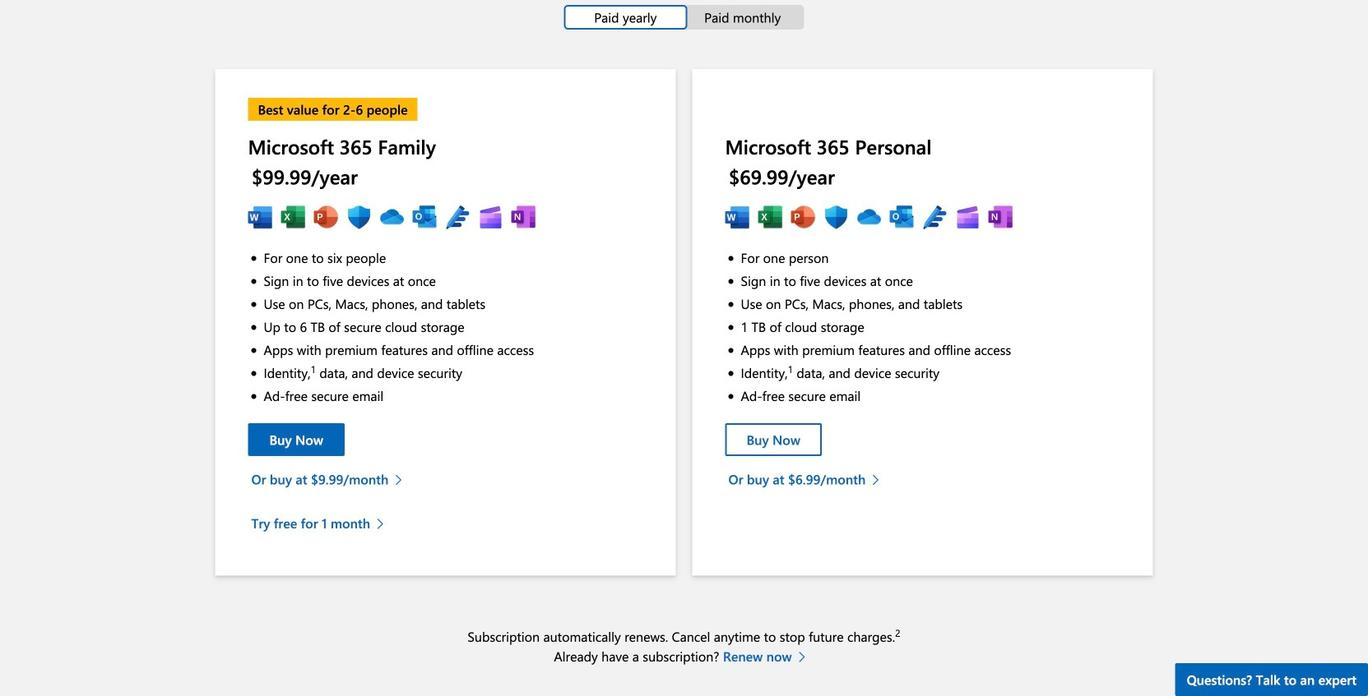 Task type: vqa. For each thing, say whether or not it's contained in the screenshot.
'Try for business'
no



Task type: locate. For each thing, give the bounding box(es) containing it.
ms onenote image
[[511, 205, 536, 230], [989, 205, 1013, 230]]

ms powerpoint image right ms word image
[[791, 205, 816, 230]]

0 horizontal spatial ms outlook image
[[413, 205, 437, 230]]

ms excel image right ms word icon
[[281, 205, 306, 230]]

ms defender image left ms onedrive icon
[[347, 205, 372, 230]]

2 ms outlook image from the left
[[890, 205, 915, 230]]

1 ms outlook image from the left
[[413, 205, 437, 230]]

ms onenote image right ms clipchamp image
[[511, 205, 536, 230]]

ms excel image right ms word image
[[758, 205, 783, 230]]

ms onenote image right ms clipchamp icon
[[989, 205, 1013, 230]]

ms outlook image right ms onedrive icon
[[413, 205, 437, 230]]

2 ms powerpoint image from the left
[[791, 205, 816, 230]]

ms excel image
[[281, 205, 306, 230], [758, 205, 783, 230]]

ms word image
[[248, 205, 273, 230]]

2 ms editor image from the left
[[923, 205, 948, 230]]

0 horizontal spatial ms editor image
[[446, 205, 470, 230]]

ms outlook image right ms onedrive image
[[890, 205, 915, 230]]

ms defender image
[[347, 205, 372, 230], [824, 205, 849, 230]]

2 ms defender image from the left
[[824, 205, 849, 230]]

ms defender image left ms onedrive image
[[824, 205, 849, 230]]

ms powerpoint image
[[314, 205, 339, 230], [791, 205, 816, 230]]

ms powerpoint image left ms onedrive icon
[[314, 205, 339, 230]]

1 horizontal spatial ms onenote image
[[989, 205, 1013, 230]]

ms editor image
[[446, 205, 470, 230], [923, 205, 948, 230]]

1 horizontal spatial ms editor image
[[923, 205, 948, 230]]

1 horizontal spatial ms powerpoint image
[[791, 205, 816, 230]]

1 horizontal spatial ms outlook image
[[890, 205, 915, 230]]

ms outlook image
[[413, 205, 437, 230], [890, 205, 915, 230]]

ms editor image left ms clipchamp image
[[446, 205, 470, 230]]

0 horizontal spatial ms onenote image
[[511, 205, 536, 230]]

0 horizontal spatial ms defender image
[[347, 205, 372, 230]]

1 horizontal spatial ms defender image
[[824, 205, 849, 230]]

0 horizontal spatial ms powerpoint image
[[314, 205, 339, 230]]

0 horizontal spatial ms excel image
[[281, 205, 306, 230]]

ms editor image left ms clipchamp icon
[[923, 205, 948, 230]]

1 ms powerpoint image from the left
[[314, 205, 339, 230]]

1 horizontal spatial ms excel image
[[758, 205, 783, 230]]

ms clipchamp image
[[956, 205, 980, 230]]

1 ms excel image from the left
[[281, 205, 306, 230]]



Task type: describe. For each thing, give the bounding box(es) containing it.
1 ms onenote image from the left
[[511, 205, 536, 230]]

ms clipchamp image
[[478, 205, 503, 230]]

ms onedrive image
[[857, 205, 882, 230]]

ms word image
[[725, 205, 750, 230]]

1 ms editor image from the left
[[446, 205, 470, 230]]

ms onedrive image
[[380, 205, 404, 230]]

2 ms onenote image from the left
[[989, 205, 1013, 230]]

1 ms defender image from the left
[[347, 205, 372, 230]]

learn more about microsoft 365 home plans. tab list
[[20, 5, 1349, 29]]

2 ms excel image from the left
[[758, 205, 783, 230]]



